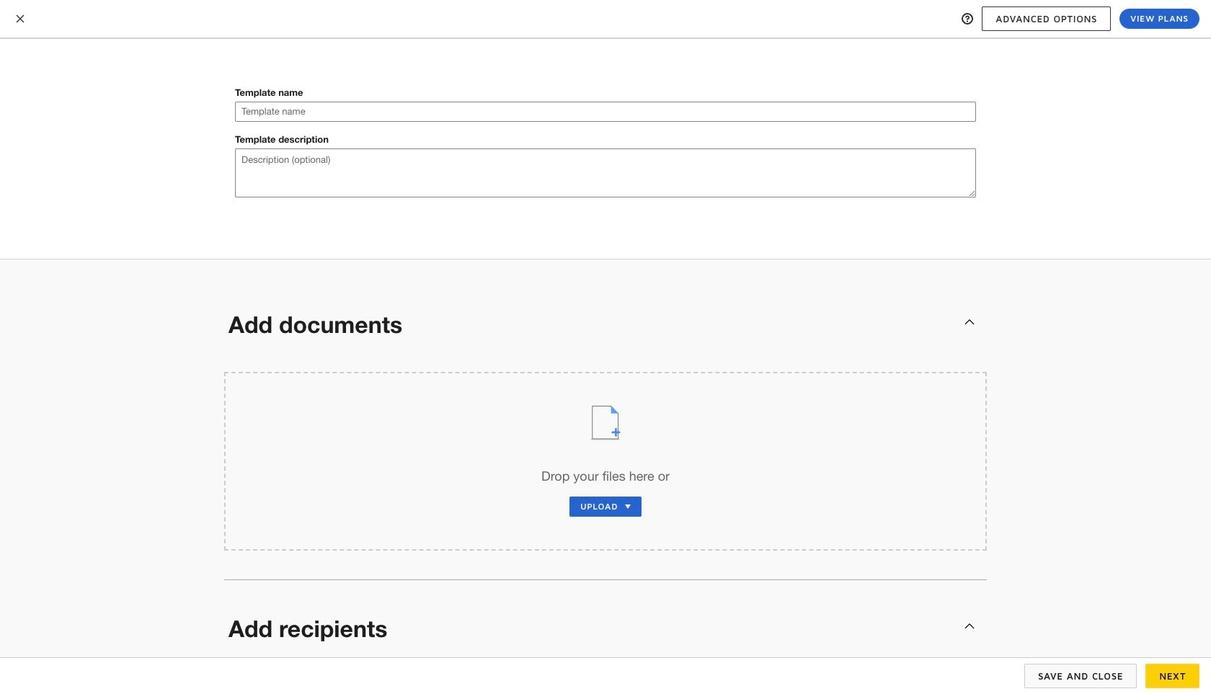 Task type: describe. For each thing, give the bounding box(es) containing it.
Template name text field
[[236, 102, 976, 121]]



Task type: locate. For each thing, give the bounding box(es) containing it.
Description (optional) text field
[[235, 149, 976, 198]]



Task type: vqa. For each thing, say whether or not it's contained in the screenshot.
heading
no



